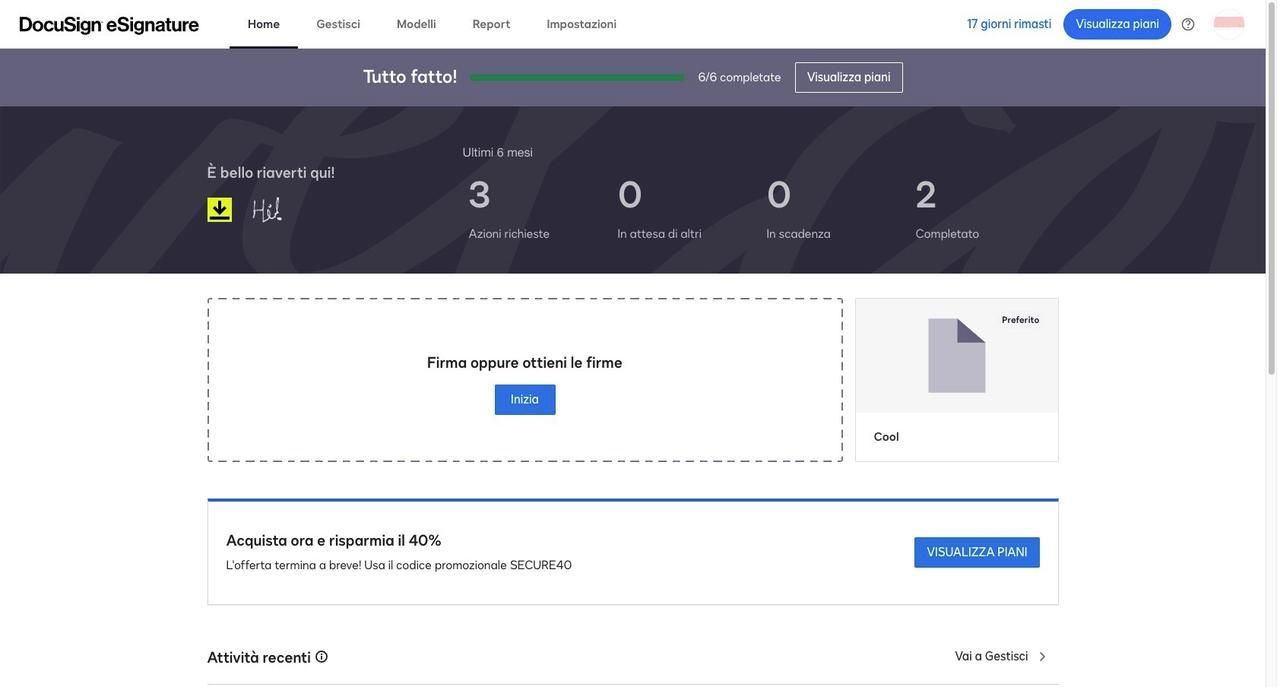 Task type: locate. For each thing, give the bounding box(es) containing it.
la tua immagine del profilo caricata image
[[1214, 9, 1245, 39]]

list
[[463, 161, 1059, 255]]

generic name image
[[244, 190, 323, 230]]

heading
[[463, 143, 533, 161]]



Task type: describe. For each thing, give the bounding box(es) containing it.
use cool image
[[856, 299, 1058, 413]]

docusignlogo image
[[207, 198, 232, 222]]

docusign esignature image
[[20, 16, 199, 35]]



Task type: vqa. For each thing, say whether or not it's contained in the screenshot.
"shared" image at left
no



